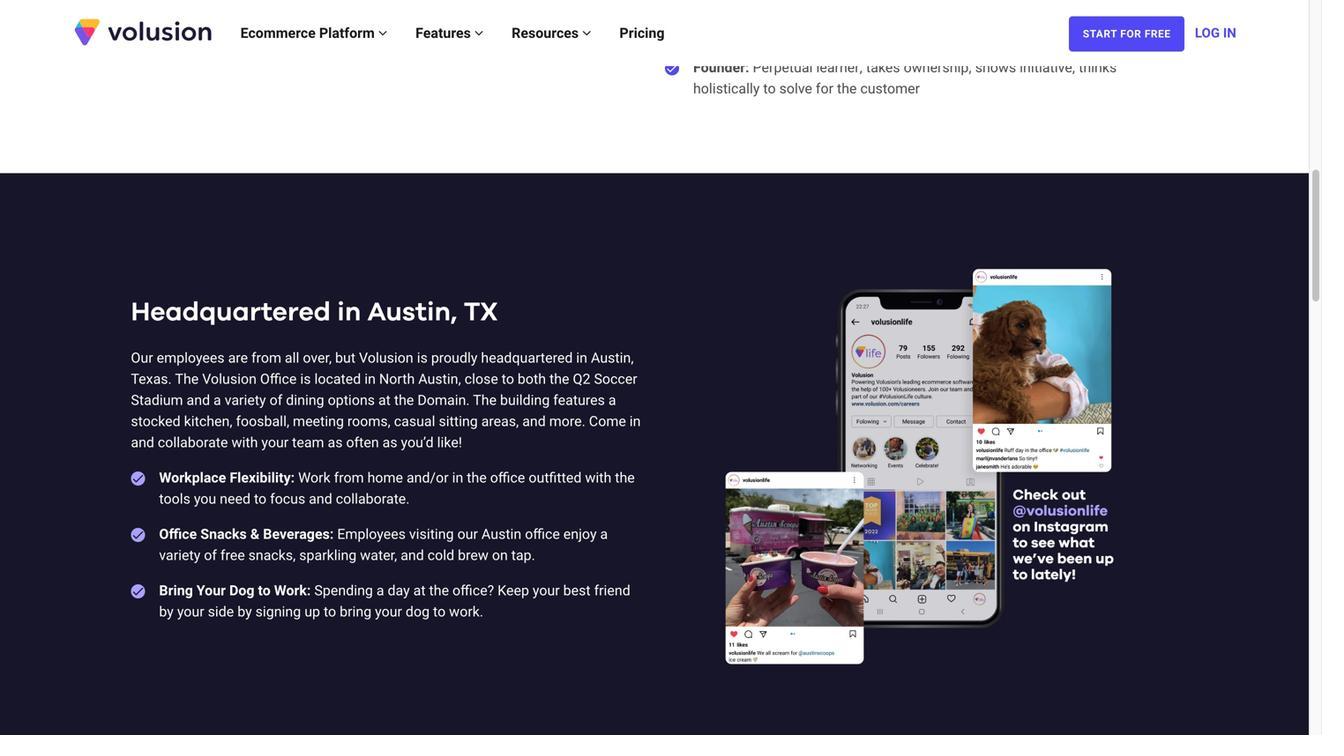 Task type: vqa. For each thing, say whether or not it's contained in the screenshot.
tools
yes



Task type: locate. For each thing, give the bounding box(es) containing it.
1 horizontal spatial with
[[585, 470, 612, 487]]

our employees are from all over, but volusion is proudly headquartered in austin, texas. the volusion office is located in north austin, close to both the q2 soccer stadium and a variety of dining options at the domain. the building features a stocked kitchen, foosball, meeting rooms, casual sitting areas, and more. come in and collaborate with your team as often as you'd like!
[[131, 350, 641, 451]]

variety
[[225, 392, 266, 409], [159, 548, 201, 564]]

0 vertical spatial the
[[175, 371, 199, 388]]

by down dog
[[238, 604, 252, 621]]

in
[[1224, 25, 1237, 41]]

is
[[417, 350, 428, 367], [300, 371, 311, 388]]

0 horizontal spatial by
[[159, 604, 174, 621]]

to
[[764, 80, 776, 97], [502, 371, 514, 388], [254, 491, 267, 508], [258, 583, 271, 600], [324, 604, 336, 621], [433, 604, 446, 621]]

and down visiting
[[401, 548, 424, 564]]

the down the employees
[[175, 371, 199, 388]]

angle down image left pricing link
[[583, 26, 592, 40]]

a up kitchen,
[[214, 392, 221, 409]]

your down day
[[375, 604, 402, 621]]

of left others in the right of the page
[[1112, 24, 1125, 41]]

0 horizontal spatial variety
[[159, 548, 201, 564]]

the up dog
[[429, 583, 449, 600]]

a
[[214, 392, 221, 409], [609, 392, 616, 409], [600, 526, 608, 543], [377, 583, 384, 600]]

2 by from the left
[[238, 604, 252, 621]]

of left free
[[204, 548, 217, 564]]

options
[[328, 392, 375, 409]]

done left bring at the left
[[131, 585, 145, 599]]

is left proudly
[[417, 350, 428, 367]]

office
[[260, 371, 297, 388], [159, 526, 197, 543]]

1 vertical spatial office
[[159, 526, 197, 543]]

the down north
[[394, 392, 414, 409]]

in right and/or
[[452, 470, 464, 487]]

with right the outfitted
[[585, 470, 612, 487]]

2 angle down image from the left
[[475, 26, 484, 40]]

in up q2
[[577, 350, 588, 367]]

1 horizontal spatial as
[[383, 435, 398, 451]]

no sense of entitlement; grateful; unassuming; respectful of others
[[751, 24, 1168, 41]]

angle down image inside ecommerce platform link
[[378, 26, 388, 40]]

1 horizontal spatial is
[[417, 350, 428, 367]]

the right for
[[837, 80, 857, 97]]

dog
[[406, 604, 430, 621]]

your
[[197, 583, 226, 600]]

unassuming;
[[962, 24, 1042, 41]]

0 horizontal spatial angle down image
[[378, 26, 388, 40]]

log in link
[[1196, 7, 1237, 60]]

and down work
[[309, 491, 332, 508]]

0 horizontal spatial as
[[328, 435, 343, 451]]

meeting
[[293, 413, 344, 430]]

a inside spending a day at the office? keep your best friend by your side by signing up to bring your dog to work.
[[377, 583, 384, 600]]

0 horizontal spatial from
[[252, 350, 281, 367]]

perpetual learner; takes ownership; shows initiative; thinks holistically to solve for the customer
[[694, 59, 1117, 97]]

done
[[665, 26, 679, 40], [665, 62, 679, 76], [131, 472, 145, 486], [131, 529, 145, 543], [131, 585, 145, 599]]

angle down image for resources
[[583, 26, 592, 40]]

1 vertical spatial with
[[585, 470, 612, 487]]

free
[[221, 548, 245, 564]]

done left workplace
[[131, 472, 145, 486]]

perpetual
[[753, 59, 813, 76]]

0 horizontal spatial is
[[300, 371, 311, 388]]

1 vertical spatial the
[[473, 392, 497, 409]]

often
[[346, 435, 379, 451]]

1 vertical spatial from
[[334, 470, 364, 487]]

angle down image inside features link
[[475, 26, 484, 40]]

from left all
[[252, 350, 281, 367]]

dog
[[229, 583, 255, 600]]

variety up bring at the left
[[159, 548, 201, 564]]

1 vertical spatial at
[[414, 583, 426, 600]]

angle down image for features
[[475, 26, 484, 40]]

angle down image
[[378, 26, 388, 40], [475, 26, 484, 40], [583, 26, 592, 40]]

start for free link
[[1070, 16, 1185, 52]]

angle down image left resources
[[475, 26, 484, 40]]

1 horizontal spatial variety
[[225, 392, 266, 409]]

done for employees visiting our austin office enjoy a variety of free snacks, sparkling water, and cold brew on tap.
[[131, 529, 145, 543]]

bring
[[340, 604, 372, 621]]

you
[[194, 491, 216, 508]]

learner;
[[817, 59, 863, 76]]

and inside work from home and/or in the office outfitted with the tools you need to focus and collaborate.
[[309, 491, 332, 508]]

ecommerce
[[241, 25, 316, 41]]

1 horizontal spatial by
[[238, 604, 252, 621]]

team
[[292, 435, 324, 451]]

work.
[[449, 604, 484, 621]]

but
[[335, 350, 356, 367]]

austin,
[[368, 299, 458, 326], [591, 350, 634, 367], [418, 371, 461, 388]]

workplace
[[159, 470, 226, 487]]

1 vertical spatial volusion
[[202, 371, 257, 388]]

is up dining
[[300, 371, 311, 388]]

ecommerce platform
[[241, 25, 378, 41]]

1 angle down image from the left
[[378, 26, 388, 40]]

the inside perpetual learner; takes ownership; shows initiative; thinks holistically to solve for the customer
[[837, 80, 857, 97]]

variety inside employees visiting our austin office enjoy a variety of free snacks, sparkling water, and cold brew on tap.
[[159, 548, 201, 564]]

1 horizontal spatial office
[[260, 371, 297, 388]]

0 horizontal spatial with
[[232, 435, 258, 451]]

of right sense
[[813, 24, 826, 41]]

1 as from the left
[[328, 435, 343, 451]]

at right day
[[414, 583, 426, 600]]

0 vertical spatial from
[[252, 350, 281, 367]]

&
[[250, 526, 260, 543]]

employees visiting our austin office enjoy a variety of free snacks, sparkling water, and cold brew on tap.
[[159, 526, 608, 564]]

austin
[[482, 526, 522, 543]]

stocked
[[131, 413, 181, 430]]

employees
[[157, 350, 225, 367]]

office inside our employees are from all over, but volusion is proudly headquartered in austin, texas. the volusion office is located in north austin, close to both the q2 soccer stadium and a variety of dining options at the domain. the building features a stocked kitchen, foosball, meeting rooms, casual sitting areas, and more. come in and collaborate with your team as often as you'd like!
[[260, 371, 297, 388]]

1 horizontal spatial at
[[414, 583, 426, 600]]

work
[[298, 470, 331, 487]]

2 horizontal spatial angle down image
[[583, 26, 592, 40]]

north
[[379, 371, 415, 388]]

volusion down are
[[202, 371, 257, 388]]

1 vertical spatial variety
[[159, 548, 201, 564]]

and up kitchen,
[[187, 392, 210, 409]]

0 vertical spatial office
[[260, 371, 297, 388]]

q2
[[573, 371, 591, 388]]

1 horizontal spatial from
[[334, 470, 364, 487]]

done for perpetual learner; takes ownership; shows initiative; thinks holistically to solve for the customer
[[665, 62, 679, 76]]

from
[[252, 350, 281, 367], [334, 470, 364, 487]]

angle down image right platform
[[378, 26, 388, 40]]

in up but
[[337, 299, 361, 326]]

solve
[[780, 80, 813, 97]]

others
[[1128, 24, 1168, 41]]

your down bring at the left
[[177, 604, 204, 621]]

done for spending a day at the office? keep your best friend by your side by signing up to bring your dog to work.
[[131, 585, 145, 599]]

3 angle down image from the left
[[583, 26, 592, 40]]

austin, up proudly
[[368, 299, 458, 326]]

from inside our employees are from all over, but volusion is proudly headquartered in austin, texas. the volusion office is located in north austin, close to both the q2 soccer stadium and a variety of dining options at the domain. the building features a stocked kitchen, foosball, meeting rooms, casual sitting areas, and more. come in and collaborate with your team as often as you'd like!
[[252, 350, 281, 367]]

1 horizontal spatial angle down image
[[475, 26, 484, 40]]

a left day
[[377, 583, 384, 600]]

domain.
[[418, 392, 470, 409]]

tx
[[464, 299, 498, 326]]

your left best
[[533, 583, 560, 600]]

0 vertical spatial office
[[490, 470, 525, 487]]

0 vertical spatial austin,
[[368, 299, 458, 326]]

and
[[187, 392, 210, 409], [523, 413, 546, 430], [131, 435, 154, 451], [309, 491, 332, 508], [401, 548, 424, 564]]

0 vertical spatial variety
[[225, 392, 266, 409]]

volusion up north
[[359, 350, 414, 367]]

1 vertical spatial austin,
[[591, 350, 634, 367]]

shows
[[976, 59, 1017, 76]]

done left snacks
[[131, 529, 145, 543]]

your down foosball,
[[262, 435, 289, 451]]

start for free
[[1083, 28, 1172, 40]]

sitting
[[439, 413, 478, 430]]

resources link
[[498, 7, 606, 60]]

holistically
[[694, 80, 760, 97]]

cold
[[428, 548, 455, 564]]

austin, up the domain.
[[418, 371, 461, 388]]

variety up foosball,
[[225, 392, 266, 409]]

more.
[[550, 413, 586, 430]]

soccer
[[594, 371, 638, 388]]

to inside perpetual learner; takes ownership; shows initiative; thinks holistically to solve for the customer
[[764, 80, 776, 97]]

with
[[232, 435, 258, 451], [585, 470, 612, 487]]

done for work from home and/or in the office outfitted with the tools you need to focus and collaborate.
[[131, 472, 145, 486]]

areas,
[[482, 413, 519, 430]]

1 vertical spatial office
[[525, 526, 560, 543]]

angle down image inside the resources link
[[583, 26, 592, 40]]

0 vertical spatial at
[[379, 392, 391, 409]]

0 vertical spatial with
[[232, 435, 258, 451]]

in left north
[[365, 371, 376, 388]]

initiative;
[[1020, 59, 1076, 76]]

austin, up "soccer"
[[591, 350, 634, 367]]

1 by from the left
[[159, 604, 174, 621]]

office down tools
[[159, 526, 197, 543]]

as left you'd
[[383, 435, 398, 451]]

0 horizontal spatial volusion
[[202, 371, 257, 388]]

0 horizontal spatial at
[[379, 392, 391, 409]]

in right come
[[630, 413, 641, 430]]

your
[[262, 435, 289, 451], [533, 583, 560, 600], [177, 604, 204, 621], [375, 604, 402, 621]]

like!
[[437, 435, 462, 451]]

1 vertical spatial is
[[300, 371, 311, 388]]

a right enjoy
[[600, 526, 608, 543]]

done down pricing link
[[665, 62, 679, 76]]

tools
[[159, 491, 190, 508]]

the right and/or
[[467, 470, 487, 487]]

at down north
[[379, 392, 391, 409]]

tap.
[[512, 548, 536, 564]]

the
[[837, 80, 857, 97], [550, 371, 570, 388], [394, 392, 414, 409], [467, 470, 487, 487], [615, 470, 635, 487], [429, 583, 449, 600]]

as down the "meeting" at the left of the page
[[328, 435, 343, 451]]

with down foosball,
[[232, 435, 258, 451]]

from up collaborate.
[[334, 470, 364, 487]]

pricing
[[620, 25, 665, 41]]

office left the outfitted
[[490, 470, 525, 487]]

to inside work from home and/or in the office outfitted with the tools you need to focus and collaborate.
[[254, 491, 267, 508]]

the down come
[[615, 470, 635, 487]]

best
[[564, 583, 591, 600]]

the down close
[[473, 392, 497, 409]]

0 vertical spatial volusion
[[359, 350, 414, 367]]

office down all
[[260, 371, 297, 388]]

office up "tap." at left bottom
[[525, 526, 560, 543]]

of up foosball,
[[270, 392, 283, 409]]

features link
[[402, 7, 498, 60]]

from inside work from home and/or in the office outfitted with the tools you need to focus and collaborate.
[[334, 470, 364, 487]]

1 horizontal spatial volusion
[[359, 350, 414, 367]]

by down bring at the left
[[159, 604, 174, 621]]

volusion logo image
[[73, 17, 214, 47]]

office
[[490, 470, 525, 487], [525, 526, 560, 543]]

and down stocked
[[131, 435, 154, 451]]



Task type: describe. For each thing, give the bounding box(es) containing it.
close
[[465, 371, 498, 388]]

stadium
[[131, 392, 183, 409]]

on
[[492, 548, 508, 564]]

pricing link
[[606, 7, 679, 60]]

entitlement;
[[829, 24, 903, 41]]

foosball,
[[236, 413, 290, 430]]

thinks
[[1079, 59, 1117, 76]]

bring your dog to work:
[[159, 583, 315, 600]]

proudly
[[431, 350, 478, 367]]

the left q2
[[550, 371, 570, 388]]

headquartered
[[131, 299, 331, 326]]

and inside employees visiting our austin office enjoy a variety of free snacks, sparkling water, and cold brew on tap.
[[401, 548, 424, 564]]

office inside work from home and/or in the office outfitted with the tools you need to focus and collaborate.
[[490, 470, 525, 487]]

0 horizontal spatial the
[[175, 371, 199, 388]]

for
[[1121, 28, 1142, 40]]

platform
[[319, 25, 375, 41]]

dining
[[286, 392, 324, 409]]

come
[[589, 413, 626, 430]]

sparkling
[[299, 548, 357, 564]]

grateful;
[[907, 24, 958, 41]]

in inside work from home and/or in the office outfitted with the tools you need to focus and collaborate.
[[452, 470, 464, 487]]

work:
[[274, 583, 311, 600]]

your inside our employees are from all over, but volusion is proudly headquartered in austin, texas. the volusion office is located in north austin, close to both the q2 soccer stadium and a variety of dining options at the domain. the building features a stocked kitchen, foosball, meeting rooms, casual sitting areas, and more. come in and collaborate with your team as often as you'd like!
[[262, 435, 289, 451]]

office inside employees visiting our austin office enjoy a variety of free snacks, sparkling water, and cold brew on tap.
[[525, 526, 560, 543]]

building
[[500, 392, 550, 409]]

side
[[208, 604, 234, 621]]

outfitted
[[529, 470, 582, 487]]

located
[[315, 371, 361, 388]]

of inside employees visiting our austin office enjoy a variety of free snacks, sparkling water, and cold brew on tap.
[[204, 548, 217, 564]]

start
[[1083, 28, 1118, 40]]

done right pricing
[[665, 26, 679, 40]]

both
[[518, 371, 546, 388]]

collaborate
[[158, 435, 228, 451]]

texas.
[[131, 371, 172, 388]]

ecommerce platform link
[[226, 7, 402, 60]]

respectful
[[1045, 24, 1108, 41]]

and down "building"
[[523, 413, 546, 430]]

the inside spending a day at the office? keep your best friend by your side by signing up to bring your dog to work.
[[429, 583, 449, 600]]

to inside our employees are from all over, but volusion is proudly headquartered in austin, texas. the volusion office is located in north austin, close to both the q2 soccer stadium and a variety of dining options at the domain. the building features a stocked kitchen, foosball, meeting rooms, casual sitting areas, and more. come in and collaborate with your team as often as you'd like!
[[502, 371, 514, 388]]

brew
[[458, 548, 489, 564]]

flexibility:
[[230, 470, 295, 487]]

all
[[285, 350, 300, 367]]

ownership;
[[904, 59, 972, 76]]

with inside work from home and/or in the office outfitted with the tools you need to focus and collaborate.
[[585, 470, 612, 487]]

of inside our employees are from all over, but volusion is proudly headquartered in austin, texas. the volusion office is located in north austin, close to both the q2 soccer stadium and a variety of dining options at the domain. the building features a stocked kitchen, foosball, meeting rooms, casual sitting areas, and more. come in and collaborate with your team as often as you'd like!
[[270, 392, 283, 409]]

takes
[[867, 59, 901, 76]]

sense
[[772, 24, 809, 41]]

friend
[[594, 583, 631, 600]]

headquartered
[[481, 350, 573, 367]]

resources
[[512, 25, 583, 41]]

snacks,
[[249, 548, 296, 564]]

features
[[554, 392, 605, 409]]

rooms,
[[348, 413, 391, 430]]

employees
[[337, 526, 406, 543]]

keep
[[498, 583, 529, 600]]

angle down image for ecommerce platform
[[378, 26, 388, 40]]

work from home and/or in the office outfitted with the tools you need to focus and collaborate.
[[159, 470, 635, 508]]

our
[[131, 350, 153, 367]]

2 as from the left
[[383, 435, 398, 451]]

over,
[[303, 350, 332, 367]]

bring
[[159, 583, 193, 600]]

and/or
[[407, 470, 449, 487]]

for
[[816, 80, 834, 97]]

a inside employees visiting our austin office enjoy a variety of free snacks, sparkling water, and cold brew on tap.
[[600, 526, 608, 543]]

0 vertical spatial is
[[417, 350, 428, 367]]

at inside spending a day at the office? keep your best friend by your side by signing up to bring your dog to work.
[[414, 583, 426, 600]]

snacks
[[201, 526, 247, 543]]

free
[[1145, 28, 1172, 40]]

2 vertical spatial austin,
[[418, 371, 461, 388]]

customer
[[861, 80, 920, 97]]

no
[[751, 24, 769, 41]]

focus
[[270, 491, 306, 508]]

need
[[220, 491, 251, 508]]

signing
[[256, 604, 301, 621]]

log
[[1196, 25, 1221, 41]]

volusion life image
[[676, 244, 1168, 688]]

office snacks & beverages:
[[159, 526, 337, 543]]

spending a day at the office? keep your best friend by your side by signing up to bring your dog to work.
[[159, 583, 631, 621]]

casual
[[394, 413, 436, 430]]

our
[[458, 526, 478, 543]]

beverages:
[[263, 526, 334, 543]]

at inside our employees are from all over, but volusion is proudly headquartered in austin, texas. the volusion office is located in north austin, close to both the q2 soccer stadium and a variety of dining options at the domain. the building features a stocked kitchen, foosball, meeting rooms, casual sitting areas, and more. come in and collaborate with your team as often as you'd like!
[[379, 392, 391, 409]]

up
[[305, 604, 320, 621]]

1 horizontal spatial the
[[473, 392, 497, 409]]

day
[[388, 583, 410, 600]]

a down "soccer"
[[609, 392, 616, 409]]

with inside our employees are from all over, but volusion is proudly headquartered in austin, texas. the volusion office is located in north austin, close to both the q2 soccer stadium and a variety of dining options at the domain. the building features a stocked kitchen, foosball, meeting rooms, casual sitting areas, and more. come in and collaborate with your team as often as you'd like!
[[232, 435, 258, 451]]

you'd
[[401, 435, 434, 451]]

variety inside our employees are from all over, but volusion is proudly headquartered in austin, texas. the volusion office is located in north austin, close to both the q2 soccer stadium and a variety of dining options at the domain. the building features a stocked kitchen, foosball, meeting rooms, casual sitting areas, and more. come in and collaborate with your team as often as you'd like!
[[225, 392, 266, 409]]

0 horizontal spatial office
[[159, 526, 197, 543]]

headquartered in austin, tx
[[131, 299, 498, 326]]

log in
[[1196, 25, 1237, 41]]

workplace flexibility:
[[159, 470, 298, 487]]



